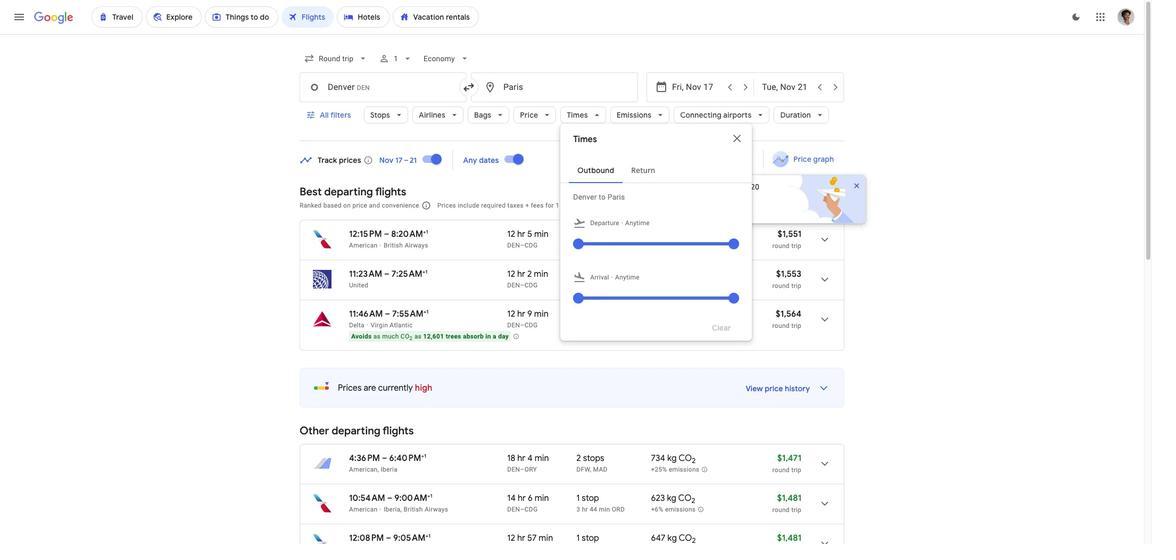 Task type: describe. For each thing, give the bounding box(es) containing it.
– inside 11:23 am – 7:25 am + 1
[[384, 269, 390, 279]]

– inside 14 hr 6 min den – cdg
[[520, 506, 525, 513]]

change appearance image
[[1064, 4, 1089, 30]]

any
[[463, 155, 477, 165]]

min for 12 hr 57 min
[[539, 533, 553, 544]]

+16%
[[651, 242, 667, 249]]

,
[[590, 466, 592, 473]]

departing for best
[[324, 185, 373, 199]]

0 vertical spatial price
[[353, 202, 367, 209]]

kg for 682
[[667, 229, 677, 240]]

emissions button
[[610, 102, 670, 128]]

trip for $1,551
[[792, 242, 802, 250]]

loading results progress bar
[[0, 34, 1145, 36]]

airports
[[724, 110, 752, 120]]

min inside 1 stop 3 hr 44 min ord
[[599, 506, 610, 513]]

cdg for 5
[[525, 242, 538, 249]]

57
[[528, 533, 537, 544]]

682
[[651, 229, 665, 240]]

$1,481 for $1,481
[[777, 533, 802, 544]]

1 stop
[[577, 533, 599, 544]]

hr inside 1 stop 3 hr 44 min ord
[[582, 506, 588, 513]]

view
[[746, 384, 763, 393]]

+25% emissions
[[651, 466, 700, 473]]

0 vertical spatial airways
[[405, 242, 428, 249]]

american, iberia
[[349, 466, 398, 473]]

times button
[[561, 102, 606, 128]]

avoids
[[351, 333, 372, 340]]

trip for $1,553
[[792, 282, 802, 290]]

1 inside 4:36 pm – 6:40 pm + 1
[[424, 452, 426, 459]]

flight details. leaves denver international airport at 11:23 am on friday, november 17 and arrives at paris charles de gaulle airport at 7:25 am on saturday, november 18. image
[[812, 267, 838, 292]]

anytime for departure
[[626, 219, 650, 227]]

price graph
[[794, 154, 834, 164]]

hr for 18 hr 4 min den – ory
[[518, 453, 526, 464]]

departure
[[590, 219, 619, 227]]

2 inside 2 stops dfw , mad
[[577, 453, 581, 464]]

flight details. leaves denver international airport at 12:08 pm on friday, november 17 and arrives at paris charles de gaulle airport at 9:05 am on saturday, november 18. image
[[812, 531, 838, 544]]

arrival
[[590, 274, 609, 281]]

find the best price region
[[300, 146, 877, 224]]

11:46 am
[[349, 309, 383, 319]]

high
[[415, 383, 433, 393]]

connecting airports button
[[674, 102, 770, 128]]

travel
[[696, 183, 717, 191]]

kg for 734
[[668, 453, 677, 464]]

1 stop flight. element for 12 hr 5 min
[[577, 229, 599, 241]]

12 hr 57 min
[[507, 533, 553, 544]]

– inside the 12:15 pm – 8:20 am + 1
[[384, 229, 389, 240]]

– inside 12 hr 2 min den – cdg
[[520, 282, 525, 289]]

1 inside 1 stop 3 hr 44 min ord
[[577, 493, 580, 504]]

1 inside 11:46 am – 7:55 am + 1
[[426, 308, 429, 315]]

trees
[[446, 333, 461, 340]]

$1,471
[[778, 453, 802, 464]]

american,
[[349, 466, 379, 473]]

1551 US dollars text field
[[778, 229, 802, 240]]

2 stops dfw , mad
[[577, 453, 608, 473]]

bags button
[[468, 102, 510, 128]]

total duration 12 hr 9 min. element
[[507, 309, 577, 321]]

flight details. leaves denver international airport at 11:46 am on friday, november 17 and arrives at paris charles de gaulle airport at 7:55 am on saturday, november 18. image
[[812, 307, 838, 332]]

grid
[[738, 154, 753, 164]]

1 stop flight. element for 14 hr 6 min
[[577, 493, 599, 505]]

layover (1 of 2) is a 2 hr 28 min layover at dallas/fort worth international airport in dallas. layover (2 of 2) is a 2 hr layover at adolfo suárez madrid–barajas airport in madrid. element
[[577, 465, 646, 474]]

$1,553 round trip
[[773, 269, 802, 290]]

leaves denver international airport at 12:08 pm on friday, november 17 and arrives at paris charles de gaulle airport at 9:05 am on saturday, november 18. element
[[349, 532, 431, 544]]

1 inside 11:23 am – 7:25 am + 1
[[425, 268, 428, 275]]

14 hr 6 min den – cdg
[[507, 493, 549, 513]]

total duration 12 hr 2 min. element
[[507, 269, 577, 281]]

times inside popup button
[[567, 110, 588, 120]]

ord
[[612, 506, 625, 513]]

1 inside 'popup button'
[[394, 54, 398, 63]]

+6%
[[651, 506, 664, 513]]

none text field inside search box
[[300, 72, 467, 102]]

– inside 10:54 am – 9:00 am + 1
[[387, 493, 393, 504]]

44
[[590, 506, 597, 513]]

for
[[546, 202, 554, 209]]

10
[[590, 282, 597, 289]]

4 12 from the top
[[507, 533, 515, 544]]

view price history
[[746, 384, 810, 393]]

cdg for 9
[[525, 322, 538, 329]]

min for 12 hr 9 min den – cdg
[[534, 309, 549, 319]]

ranked
[[300, 202, 322, 209]]

prices
[[339, 155, 361, 165]]

kg for 623
[[667, 493, 677, 504]]

1 stop 1 hr 10 min ewr
[[577, 269, 626, 289]]

emissions for 734
[[669, 466, 700, 473]]

12 hr 5 min den – cdg
[[507, 229, 549, 249]]

adult.
[[561, 202, 578, 209]]

atlantic
[[390, 322, 413, 329]]

leaves denver international airport at 11:23 am on friday, november 17 and arrives at paris charles de gaulle airport at 7:25 am on saturday, november 18. element
[[349, 268, 428, 279]]

+ for 6:40 pm
[[421, 452, 424, 459]]

stops button
[[364, 102, 408, 128]]

sort by: button
[[796, 195, 845, 215]]

main content containing best departing flights
[[300, 146, 877, 544]]

stop for 1 stop 1 hr 10 min ewr
[[582, 269, 599, 279]]

– inside 11:46 am – 7:55 am + 1
[[385, 309, 390, 319]]

price for price graph
[[794, 154, 812, 164]]

leaves denver international airport at 11:46 am on friday, november 17 and arrives at paris charles de gaulle airport at 7:55 am on saturday, november 18. element
[[349, 308, 429, 319]]

currently
[[378, 383, 413, 393]]

$1,471 round trip
[[773, 453, 802, 474]]

stop for 1 stop 3 hr 44 min ord
[[582, 493, 599, 504]]

united
[[349, 282, 368, 289]]

track prices
[[318, 155, 361, 165]]

+16% emissions
[[651, 242, 700, 249]]

virgin atlantic
[[371, 322, 413, 329]]

cdg for 2
[[525, 282, 538, 289]]

round for $1,471
[[773, 466, 790, 474]]

1471 US dollars text field
[[778, 453, 802, 464]]

co for 14 hr 6 min
[[678, 493, 692, 504]]

round for $1,551
[[773, 242, 790, 250]]

learn more about tracked prices image
[[363, 155, 373, 165]]

day
[[498, 333, 509, 340]]

learn more about ranking image
[[422, 201, 431, 210]]

connecting
[[680, 110, 722, 120]]

11:46 am – 7:55 am + 1
[[349, 308, 429, 319]]

stop for 1 stop 1 hr 17 min phl
[[582, 229, 599, 240]]

trip for $1,471
[[792, 466, 802, 474]]

0 horizontal spatial nov
[[379, 155, 394, 165]]

$1,551
[[778, 229, 802, 240]]

are
[[364, 383, 376, 393]]

$1,481 for $1,481 round trip
[[777, 493, 802, 504]]

hr for 14 hr 6 min den – cdg
[[518, 493, 526, 504]]

Arrival time: 9:05 AM on  Saturday, November 18. text field
[[393, 532, 431, 544]]

12,601
[[423, 333, 444, 340]]

682 kg co 2
[[651, 229, 696, 241]]

emissions
[[617, 110, 652, 120]]

10:54 am
[[349, 493, 385, 504]]

none search field containing times
[[300, 46, 845, 341]]

leaves denver international airport at 12:15 pm on friday, november 17 and arrives at paris charles de gaulle airport at 8:20 am on saturday, november 18. element
[[349, 228, 428, 240]]

1 and from the left
[[369, 202, 380, 209]]

co for 18 hr 4 min
[[679, 453, 692, 464]]

layover (1 of 1) is a 1 hr 10 min layover at newark liberty international airport in newark. element
[[577, 281, 646, 290]]

other
[[300, 424, 329, 438]]

avg emissions button
[[648, 269, 703, 291]]

avoids as much co 2 as 12,601 trees absorb in a day
[[351, 333, 509, 341]]

Departure time: 11:23 AM. text field
[[349, 269, 382, 279]]

avg
[[651, 282, 662, 289]]

0 horizontal spatial british
[[384, 242, 403, 249]]

12 hr 2 min den – cdg
[[507, 269, 548, 289]]

4:36 pm – 6:40 pm + 1
[[349, 452, 426, 464]]

+ for 8:20 am
[[423, 228, 426, 235]]

12:15 pm – 8:20 am + 1
[[349, 228, 428, 240]]

american for 10:54 am
[[349, 506, 378, 513]]

2 inside avoids as much co 2 as 12,601 trees absorb in a day
[[410, 336, 413, 341]]

12:08 pm
[[349, 533, 384, 544]]

1553 US dollars text field
[[776, 269, 802, 279]]

all filters
[[320, 110, 351, 120]]

2 and from the left
[[632, 202, 643, 209]]

total duration 12 hr 57 min. element
[[507, 533, 577, 544]]

10:54 am – 9:00 am + 1
[[349, 492, 433, 504]]

virgin
[[371, 322, 388, 329]]

charges
[[607, 202, 631, 209]]

hr for 12 hr 2 min den – cdg
[[517, 269, 526, 279]]

min for 14 hr 6 min den – cdg
[[535, 493, 549, 504]]

3
[[577, 506, 580, 513]]

taxes
[[508, 202, 524, 209]]

optional charges and
[[580, 202, 645, 209]]

1 vertical spatial british
[[404, 506, 423, 513]]

12 for 12 hr 9 min
[[507, 309, 515, 319]]

den for 12 hr 5 min
[[507, 242, 520, 249]]

Arrival time: 9:00 AM on  Saturday, November 18. text field
[[395, 492, 433, 504]]

1 button
[[375, 46, 418, 71]]

prices are currently high
[[338, 383, 433, 393]]

main menu image
[[13, 11, 26, 23]]

view price history image
[[811, 375, 837, 401]]



Task type: vqa. For each thing, say whether or not it's contained in the screenshot.
$398
no



Task type: locate. For each thing, give the bounding box(es) containing it.
swap origin and destination. image
[[463, 81, 475, 94]]

1 stop flight. element up 10
[[577, 269, 599, 281]]

None text field
[[471, 72, 638, 102]]

min right '6' at left bottom
[[535, 493, 549, 504]]

Departure time: 12:15 PM. text field
[[349, 229, 382, 240]]

hr left 4
[[518, 453, 526, 464]]

leaves denver international airport at 10:54 am on friday, november 17 and arrives at paris charles de gaulle airport at 9:00 am on saturday, november 18. element
[[349, 492, 433, 504]]

den for 12 hr 2 min
[[507, 282, 520, 289]]

min right 17
[[599, 242, 610, 249]]

times down times popup button
[[573, 134, 597, 145]]

price graph button
[[766, 150, 843, 169]]

2 american from the top
[[349, 506, 378, 513]]

round for $1,553
[[773, 282, 790, 290]]

price for price
[[520, 110, 538, 120]]

round inside '$1,471 round trip'
[[773, 466, 790, 474]]

absorb
[[463, 333, 484, 340]]

12 inside 12 hr 9 min den – cdg
[[507, 309, 515, 319]]

12 inside 12 hr 2 min den – cdg
[[507, 269, 515, 279]]

round down $1,564
[[773, 322, 790, 330]]

0 vertical spatial price
[[520, 110, 538, 120]]

2 cdg from the top
[[525, 282, 538, 289]]

emissions for 682
[[669, 242, 700, 249]]

min for 18 hr 4 min den – ory
[[535, 453, 549, 464]]

1 as from the left
[[374, 333, 381, 340]]

co up +6% emissions
[[678, 493, 692, 504]]

$1,481 inside $1,481 round trip
[[777, 493, 802, 504]]

stop inside 1 stop 1 hr 17 min phl
[[582, 229, 599, 240]]

total duration 18 hr 4 min. element
[[507, 453, 577, 465]]

2 up +25% emissions
[[692, 456, 696, 465]]

12 left 9
[[507, 309, 515, 319]]

min
[[534, 229, 549, 240], [599, 242, 610, 249], [534, 269, 548, 279], [599, 282, 610, 289], [534, 309, 549, 319], [535, 453, 549, 464], [535, 493, 549, 504], [599, 506, 610, 513], [539, 533, 553, 544]]

stop
[[582, 229, 599, 240], [582, 269, 599, 279], [582, 493, 599, 504], [582, 533, 599, 544]]

hr left 9
[[517, 309, 526, 319]]

british down the 12:15 pm – 8:20 am + 1
[[384, 242, 403, 249]]

hr left '6' at left bottom
[[518, 493, 526, 504]]

kg for 647
[[668, 533, 677, 544]]

–
[[384, 229, 389, 240], [520, 242, 525, 249], [384, 269, 390, 279], [520, 282, 525, 289], [385, 309, 390, 319], [520, 322, 525, 329], [382, 453, 387, 464], [520, 466, 525, 473], [387, 493, 393, 504], [520, 506, 525, 513], [386, 533, 391, 544]]

1 vertical spatial price
[[794, 154, 812, 164]]

4 trip from the top
[[792, 466, 802, 474]]

co inside 682 kg co 2
[[679, 229, 692, 240]]

round inside $1,553 round trip
[[773, 282, 790, 290]]

stop inside 1 stop 3 hr 44 min ord
[[582, 493, 599, 504]]

2 12 from the top
[[507, 269, 515, 279]]

0 horizontal spatial as
[[374, 333, 381, 340]]

layover (1 of 1) is a 3 hr 44 min layover at o'hare international airport in chicago. element
[[577, 505, 646, 514]]

Departure text field
[[672, 73, 721, 102]]

den for 18 hr 4 min
[[507, 466, 520, 473]]

co for 12 hr 5 min
[[679, 229, 692, 240]]

price inside 'popup button'
[[520, 110, 538, 120]]

include
[[458, 202, 480, 209]]

nov right travel
[[719, 183, 732, 191]]

2 up the +16% emissions
[[692, 232, 696, 241]]

a
[[493, 333, 497, 340]]

+ for 9:00 am
[[427, 492, 430, 499]]

Arrival time: 7:55 AM on  Saturday, November 18. text field
[[392, 308, 429, 319]]

co up +25% emissions
[[679, 453, 692, 464]]

by:
[[817, 200, 828, 210]]

– inside 12 hr 9 min den – cdg
[[520, 322, 525, 329]]

stop inside the 1 stop 1 hr 10 min ewr
[[582, 269, 599, 279]]

den down the total duration 12 hr 5 min. element in the top of the page
[[507, 242, 520, 249]]

12 left "57"
[[507, 533, 515, 544]]

min inside 1 stop 1 hr 17 min phl
[[599, 242, 610, 249]]

best
[[300, 185, 322, 199]]

anytime for arrival
[[615, 274, 640, 281]]

min for 12 hr 2 min den – cdg
[[534, 269, 548, 279]]

co up the +16% emissions
[[679, 229, 692, 240]]

1 horizontal spatial british
[[404, 506, 423, 513]]

0 vertical spatial prices
[[438, 202, 456, 209]]

Arrival time: 7:25 AM on  Saturday, November 18. text field
[[392, 268, 428, 279]]

0 horizontal spatial prices
[[338, 383, 362, 393]]

min inside 12 hr 5 min den – cdg
[[534, 229, 549, 240]]

stops
[[370, 110, 390, 120]]

1 den from the top
[[507, 242, 520, 249]]

2 up +6% emissions
[[692, 496, 696, 505]]

 image
[[622, 218, 623, 228]]

den inside 12 hr 9 min den – cdg
[[507, 322, 520, 329]]

2 inside 682 kg co 2
[[692, 232, 696, 241]]

– left 9:05 am
[[386, 533, 391, 544]]

14
[[507, 493, 516, 504]]

3 12 from the top
[[507, 309, 515, 319]]

1 american from the top
[[349, 242, 378, 249]]

den inside "18 hr 4 min den – ory"
[[507, 466, 520, 473]]

hr left 5
[[517, 229, 526, 240]]

1 stop 3 hr 44 min ord
[[577, 493, 625, 513]]

leaves denver international airport at 4:36 pm on friday, november 17 and arrives at paris-orly airport at 6:40 pm on saturday, november 18. element
[[349, 452, 426, 464]]

emissions right avg
[[664, 282, 695, 289]]

american down 12:15 pm text field
[[349, 242, 378, 249]]

11:23 am
[[349, 269, 382, 279]]

co inside 623 kg co 2
[[678, 493, 692, 504]]

17 – 21
[[395, 155, 417, 165]]

prices for prices include required taxes + fees for 1 adult.
[[438, 202, 456, 209]]

0 horizontal spatial and
[[369, 202, 380, 209]]

– up virgin atlantic
[[385, 309, 390, 319]]

+ inside 10:54 am – 9:00 am + 1
[[427, 492, 430, 499]]

12 inside 12 hr 5 min den – cdg
[[507, 229, 515, 240]]

2 1 stop flight. element from the top
[[577, 269, 599, 281]]

hr for 12 hr 57 min
[[517, 533, 526, 544]]

8:20 am
[[391, 229, 423, 240]]

cdg inside 14 hr 6 min den – cdg
[[525, 506, 538, 513]]

2 trip from the top
[[792, 282, 802, 290]]

cdg down total duration 12 hr 2 min. element
[[525, 282, 538, 289]]

1 stop flight. element down 44
[[577, 533, 599, 544]]

+ inside the 12:15 pm – 8:20 am + 1
[[423, 228, 426, 235]]

2 as from the left
[[415, 333, 422, 340]]

flight details. leaves denver international airport at 12:15 pm on friday, november 17 and arrives at paris charles de gaulle airport at 8:20 am on saturday, november 18. image
[[812, 227, 838, 252]]

18
[[507, 453, 516, 464]]

trip down $1,564
[[792, 322, 802, 330]]

passenger assistance button
[[706, 202, 772, 209]]

prices left are
[[338, 383, 362, 393]]

min right 4
[[535, 453, 549, 464]]

Departure time: 11:46 AM. text field
[[349, 309, 383, 319]]

3 1 stop flight. element from the top
[[577, 493, 599, 505]]

den for 12 hr 9 min
[[507, 322, 520, 329]]

kg inside the "734 kg co 2"
[[668, 453, 677, 464]]

hr inside 12 hr 9 min den – cdg
[[517, 309, 526, 319]]

1 $1,481 from the top
[[777, 493, 802, 504]]

cdg inside 12 hr 9 min den – cdg
[[525, 322, 538, 329]]

min for 12 hr 5 min den – cdg
[[534, 229, 549, 240]]

Return text field
[[762, 73, 811, 102]]

– up iberia
[[382, 453, 387, 464]]

flight details. leaves denver international airport at 10:54 am on friday, november 17 and arrives at paris charles de gaulle airport at 9:00 am on saturday, november 18. image
[[812, 491, 838, 516]]

– down the total duration 12 hr 5 min. element in the top of the page
[[520, 242, 525, 249]]

1 12 from the top
[[507, 229, 515, 240]]

0 horizontal spatial price
[[520, 110, 538, 120]]

travel nov 15 – 20
[[696, 183, 760, 191]]

round down $1,553
[[773, 282, 790, 290]]

prices include required taxes + fees for 1 adult.
[[438, 202, 578, 209]]

trip for $1,481
[[792, 506, 802, 514]]

4:36 pm
[[349, 453, 380, 464]]

hr inside 1 stop 1 hr 17 min phl
[[582, 242, 588, 249]]

Departure time: 12:08 PM. text field
[[349, 533, 384, 544]]

$1,564 round trip
[[773, 309, 802, 330]]

passenger
[[706, 202, 738, 209]]

hr inside 14 hr 6 min den – cdg
[[518, 493, 526, 504]]

mad
[[593, 466, 608, 473]]

trip down "$1,551" on the right
[[792, 242, 802, 250]]

den inside 12 hr 2 min den – cdg
[[507, 282, 520, 289]]

4 den from the top
[[507, 466, 520, 473]]

flights
[[375, 185, 406, 199], [383, 424, 414, 438]]

connecting airports
[[680, 110, 752, 120]]

date grid
[[720, 154, 753, 164]]

layover (1 of 1) is a 1 hr 17 min layover at philadelphia international airport in philadelphia. element
[[577, 241, 646, 250]]

– down total duration 14 hr 6 min. element
[[520, 506, 525, 513]]

price right "on"
[[353, 202, 367, 209]]

co down atlantic
[[401, 333, 410, 340]]

– down total duration 12 hr 9 min. element in the bottom of the page
[[520, 322, 525, 329]]

2 inside 12 hr 2 min den – cdg
[[528, 269, 532, 279]]

1 trip from the top
[[792, 242, 802, 250]]

min inside 12 hr 2 min den – cdg
[[534, 269, 548, 279]]

stop up 44
[[582, 493, 599, 504]]

– inside "18 hr 4 min den – ory"
[[520, 466, 525, 473]]

5 trip from the top
[[792, 506, 802, 514]]

and right charges
[[632, 202, 643, 209]]

1 vertical spatial prices
[[338, 383, 362, 393]]

1 vertical spatial nov
[[719, 183, 732, 191]]

emissions down 682 kg co 2
[[669, 242, 700, 249]]

0 vertical spatial anytime
[[626, 219, 650, 227]]

12 for 12 hr 2 min
[[507, 269, 515, 279]]

1 horizontal spatial and
[[632, 202, 643, 209]]

2 up dfw
[[577, 453, 581, 464]]

price button
[[514, 102, 556, 128]]

british down 9:00 am
[[404, 506, 423, 513]]

cdg down '6' at left bottom
[[525, 506, 538, 513]]

trip inside $1,553 round trip
[[792, 282, 802, 290]]

hr inside 12 hr 2 min den – cdg
[[517, 269, 526, 279]]

departing up 4:36 pm text box
[[332, 424, 381, 438]]

+ inside 12:08 pm – 9:05 am + 1
[[426, 532, 428, 539]]

kg up +6% emissions
[[667, 493, 677, 504]]

min inside the 1 stop 1 hr 10 min ewr
[[599, 282, 610, 289]]

– left 7:25 am
[[384, 269, 390, 279]]

trip inside $1,481 round trip
[[792, 506, 802, 514]]

prices
[[438, 202, 456, 209], [338, 383, 362, 393]]

3 den from the top
[[507, 322, 520, 329]]

stop down 44
[[582, 533, 599, 544]]

departing for other
[[332, 424, 381, 438]]

price right bags popup button
[[520, 110, 538, 120]]

1 vertical spatial $1,481
[[777, 533, 802, 544]]

assistance
[[739, 202, 772, 209]]

ory
[[525, 466, 537, 473]]

1 horizontal spatial prices
[[438, 202, 456, 209]]

cdg for 6
[[525, 506, 538, 513]]

7:25 am
[[392, 269, 423, 279]]

optional
[[580, 202, 605, 209]]

iberia, british airways
[[384, 506, 448, 513]]

hr inside "18 hr 4 min den – ory"
[[518, 453, 526, 464]]

kg up the +16% emissions
[[667, 229, 677, 240]]

round inside $1,564 round trip
[[773, 322, 790, 330]]

0 vertical spatial american
[[349, 242, 378, 249]]

2 stop from the top
[[582, 269, 599, 279]]

– inside 12 hr 5 min den – cdg
[[520, 242, 525, 249]]

kg inside 623 kg co 2
[[667, 493, 677, 504]]

total duration 12 hr 5 min. element
[[507, 229, 577, 241]]

1 cdg from the top
[[525, 242, 538, 249]]

1 vertical spatial anytime
[[615, 274, 640, 281]]

– down total duration 12 hr 2 min. element
[[520, 282, 525, 289]]

4 round from the top
[[773, 466, 790, 474]]

2 den from the top
[[507, 282, 520, 289]]

647 kg co
[[651, 533, 692, 544]]

12 left 5
[[507, 229, 515, 240]]

Arrival time: 8:20 AM on  Saturday, November 18. text field
[[391, 228, 428, 240]]

12 for 12 hr 5 min
[[507, 229, 515, 240]]

1 vertical spatial american
[[349, 506, 378, 513]]

graph
[[813, 154, 834, 164]]

trip
[[792, 242, 802, 250], [792, 282, 802, 290], [792, 322, 802, 330], [792, 466, 802, 474], [792, 506, 802, 514]]

trip down 1471 us dollars text box
[[792, 466, 802, 474]]

min right 9
[[534, 309, 549, 319]]

– inside 12:08 pm – 9:05 am + 1
[[386, 533, 391, 544]]

12:08 pm – 9:05 am + 1
[[349, 532, 431, 544]]

delta
[[349, 322, 365, 329]]

total duration 14 hr 6 min. element
[[507, 493, 577, 505]]

history
[[785, 384, 810, 393]]

5
[[528, 229, 532, 240]]

track
[[318, 155, 337, 165]]

trip inside $1,551 round trip
[[792, 242, 802, 250]]

price left the graph
[[794, 154, 812, 164]]

emissions down the "734 kg co 2"
[[669, 466, 700, 473]]

emissions for 623
[[665, 506, 696, 513]]

3 stop from the top
[[582, 493, 599, 504]]

cdg down 9
[[525, 322, 538, 329]]

trip inside '$1,471 round trip'
[[792, 466, 802, 474]]

airlines
[[419, 110, 446, 120]]

Arrival time: 6:40 PM on  Saturday, November 18. text field
[[389, 452, 426, 464]]

– left 8:20 am
[[384, 229, 389, 240]]

1 stop flight. element for 12 hr 2 min
[[577, 269, 599, 281]]

0 vertical spatial $1,481
[[777, 493, 802, 504]]

2 inside 623 kg co 2
[[692, 496, 696, 505]]

1 stop flight. element up 17
[[577, 229, 599, 241]]

 image inside search box
[[611, 272, 613, 283]]

co inside avoids as much co 2 as 12,601 trees absorb in a day
[[401, 333, 410, 340]]

avg emissions
[[651, 282, 695, 289]]

cdg inside 12 hr 2 min den – cdg
[[525, 282, 538, 289]]

min down 12 hr 5 min den – cdg
[[534, 269, 548, 279]]

$1,551 round trip
[[773, 229, 802, 250]]

in
[[486, 333, 491, 340]]

0 vertical spatial flights
[[375, 185, 406, 199]]

times right price 'popup button'
[[567, 110, 588, 120]]

flights for other departing flights
[[383, 424, 414, 438]]

4 1 stop flight. element from the top
[[577, 533, 599, 544]]

– down total duration 18 hr 4 min. element
[[520, 466, 525, 473]]

3 trip from the top
[[792, 322, 802, 330]]

0 horizontal spatial price
[[353, 202, 367, 209]]

2 inside the "734 kg co 2"
[[692, 456, 696, 465]]

1 inside 10:54 am – 9:00 am + 1
[[430, 492, 433, 499]]

departing
[[324, 185, 373, 199], [332, 424, 381, 438]]

min inside "18 hr 4 min den – ory"
[[535, 453, 549, 464]]

round down $1,481 text box
[[773, 506, 790, 514]]

round down "$1,551" on the right
[[773, 242, 790, 250]]

0 vertical spatial departing
[[324, 185, 373, 199]]

hr left 10
[[582, 282, 588, 289]]

as left 12,601
[[415, 333, 422, 340]]

4
[[528, 453, 533, 464]]

ranked based on price and convenience
[[300, 202, 419, 209]]

den up avoids as much co2 as 12601 trees absorb in a day. learn more about this calculation. image at the left
[[507, 322, 520, 329]]

1481 US dollars text field
[[777, 493, 802, 504]]

american down departure time: 10:54 am. 'text box'
[[349, 506, 378, 513]]

734
[[651, 453, 666, 464]]

co inside the "734 kg co 2"
[[679, 453, 692, 464]]

den down 18
[[507, 466, 520, 473]]

+ for 7:55 am
[[424, 308, 426, 315]]

1564 US dollars text field
[[776, 309, 802, 319]]

trip for $1,564
[[792, 322, 802, 330]]

12:15 pm
[[349, 229, 382, 240]]

+ for 7:25 am
[[423, 268, 425, 275]]

2 round from the top
[[773, 282, 790, 290]]

– up iberia, on the left bottom
[[387, 493, 393, 504]]

co right 647 at the bottom of the page
[[679, 533, 692, 544]]

british
[[384, 242, 403, 249], [404, 506, 423, 513]]

round for $1,481
[[773, 506, 790, 514]]

all
[[320, 110, 329, 120]]

trip inside $1,564 round trip
[[792, 322, 802, 330]]

and down 'best departing flights'
[[369, 202, 380, 209]]

main content
[[300, 146, 877, 544]]

hr inside the 1 stop 1 hr 10 min ewr
[[582, 282, 588, 289]]

4 cdg from the top
[[525, 506, 538, 513]]

$1,481 down $1,481 round trip
[[777, 533, 802, 544]]

min right 5
[[534, 229, 549, 240]]

avoids as much co2 as 12601 trees absorb in a day. learn more about this calculation. image
[[513, 333, 520, 340]]

1 vertical spatial flights
[[383, 424, 414, 438]]

nov 17 – 21
[[379, 155, 417, 165]]

min inside 12 hr 9 min den – cdg
[[534, 309, 549, 319]]

to
[[599, 193, 606, 201]]

date grid button
[[692, 150, 761, 169]]

flights up the 6:40 pm at the left bottom
[[383, 424, 414, 438]]

passenger assistance
[[706, 202, 772, 209]]

9:00 am
[[395, 493, 427, 504]]

nov
[[379, 155, 394, 165], [719, 183, 732, 191]]

denver to paris
[[573, 193, 625, 201]]

1 inside 12:08 pm – 9:05 am + 1
[[428, 532, 431, 539]]

1 stop flight. element
[[577, 229, 599, 241], [577, 269, 599, 281], [577, 493, 599, 505], [577, 533, 599, 544]]

flights for best departing flights
[[375, 185, 406, 199]]

hr left "57"
[[517, 533, 526, 544]]

best departing flights
[[300, 185, 406, 199]]

Departure time: 10:54 AM. text field
[[349, 493, 385, 504]]

kg inside 682 kg co 2
[[667, 229, 677, 240]]

american for 12:15 pm
[[349, 242, 378, 249]]

734 kg co 2
[[651, 453, 696, 465]]

kg
[[667, 229, 677, 240], [668, 453, 677, 464], [667, 493, 677, 504], [668, 533, 677, 544]]

nov right "learn more about tracked prices" image at left top
[[379, 155, 394, 165]]

round inside $1,551 round trip
[[773, 242, 790, 250]]

3 cdg from the top
[[525, 322, 538, 329]]

round for $1,564
[[773, 322, 790, 330]]

prices for prices are currently high
[[338, 383, 362, 393]]

kg right 647 at the bottom of the page
[[668, 533, 677, 544]]

trip down $1,553
[[792, 282, 802, 290]]

12
[[507, 229, 515, 240], [507, 269, 515, 279], [507, 309, 515, 319], [507, 533, 515, 544]]

2 $1,481 from the top
[[777, 533, 802, 544]]

1 stop flight. element up 44
[[577, 493, 599, 505]]

den down 14 at the bottom left
[[507, 506, 520, 513]]

as down virgin
[[374, 333, 381, 340]]

dates
[[479, 155, 499, 165]]

den for 14 hr 6 min
[[507, 506, 520, 513]]

+ inside 11:46 am – 7:55 am + 1
[[424, 308, 426, 315]]

1 vertical spatial price
[[765, 384, 783, 393]]

6
[[528, 493, 533, 504]]

duration
[[781, 110, 811, 120]]

airways down arrival time: 8:20 am on  saturday, november 18. text field
[[405, 242, 428, 249]]

647
[[651, 533, 666, 544]]

iberia,
[[384, 506, 402, 513]]

None search field
[[300, 46, 845, 341]]

0 vertical spatial times
[[567, 110, 588, 120]]

Departure time: 4:36 PM. text field
[[349, 453, 380, 464]]

 image
[[611, 272, 613, 283]]

emissions inside popup button
[[664, 282, 695, 289]]

min right 44
[[599, 506, 610, 513]]

1 horizontal spatial price
[[765, 384, 783, 393]]

cdg inside 12 hr 5 min den – cdg
[[525, 242, 538, 249]]

den down total duration 12 hr 2 min. element
[[507, 282, 520, 289]]

0 vertical spatial british
[[384, 242, 403, 249]]

1 horizontal spatial price
[[794, 154, 812, 164]]

all filters button
[[300, 102, 360, 128]]

2 stops flight. element
[[577, 453, 605, 465]]

close image
[[853, 182, 861, 190]]

+6% emissions
[[651, 506, 696, 513]]

price right "view"
[[765, 384, 783, 393]]

$1,481 down '$1,471 round trip'
[[777, 493, 802, 504]]

1 vertical spatial airways
[[425, 506, 448, 513]]

1 stop from the top
[[582, 229, 599, 240]]

round down 1471 us dollars text box
[[773, 466, 790, 474]]

emissions
[[669, 242, 700, 249], [664, 282, 695, 289], [669, 466, 700, 473], [665, 506, 696, 513]]

+ for 9:05 am
[[426, 532, 428, 539]]

– inside 4:36 pm – 6:40 pm + 1
[[382, 453, 387, 464]]

round inside $1,481 round trip
[[773, 506, 790, 514]]

2 down atlantic
[[410, 336, 413, 341]]

1 1 stop flight. element from the top
[[577, 229, 599, 241]]

hr for 12 hr 9 min den – cdg
[[517, 309, 526, 319]]

5 den from the top
[[507, 506, 520, 513]]

4 stop from the top
[[582, 533, 599, 544]]

5 round from the top
[[773, 506, 790, 514]]

anytime down charges
[[626, 219, 650, 227]]

+ inside 11:23 am – 7:25 am + 1
[[423, 268, 425, 275]]

12 hr 9 min den – cdg
[[507, 309, 549, 329]]

stop up 10
[[582, 269, 599, 279]]

min right "57"
[[539, 533, 553, 544]]

None text field
[[300, 72, 467, 102]]

1 vertical spatial times
[[573, 134, 597, 145]]

flight details. leaves denver international airport at 4:36 pm on friday, november 17 and arrives at paris-orly airport at 6:40 pm on saturday, november 18. image
[[812, 451, 838, 476]]

hr left 17
[[582, 242, 588, 249]]

min down 'arrival'
[[599, 282, 610, 289]]

anytime up ewr at right bottom
[[615, 274, 640, 281]]

1 vertical spatial departing
[[332, 424, 381, 438]]

3 round from the top
[[773, 322, 790, 330]]

much
[[382, 333, 399, 340]]

departing up "on"
[[324, 185, 373, 199]]

hr down 12 hr 5 min den – cdg
[[517, 269, 526, 279]]

2 down 12 hr 5 min den – cdg
[[528, 269, 532, 279]]

1 horizontal spatial as
[[415, 333, 422, 340]]

price
[[353, 202, 367, 209], [765, 384, 783, 393]]

price inside button
[[794, 154, 812, 164]]

stop for 1 stop
[[582, 533, 599, 544]]

hr inside 12 hr 5 min den – cdg
[[517, 229, 526, 240]]

flights up convenience
[[375, 185, 406, 199]]

filters
[[331, 110, 351, 120]]

1 stop 1 hr 17 min phl
[[577, 229, 625, 249]]

None field
[[300, 49, 373, 68], [420, 49, 474, 68], [300, 49, 373, 68], [420, 49, 474, 68]]

1 horizontal spatial nov
[[719, 183, 732, 191]]

+ inside 4:36 pm – 6:40 pm + 1
[[421, 452, 424, 459]]

den inside 14 hr 6 min den – cdg
[[507, 506, 520, 513]]

any dates
[[463, 155, 499, 165]]

stop up 17
[[582, 229, 599, 240]]

paris
[[608, 193, 625, 201]]

close dialog image
[[731, 132, 744, 145]]

cdg down 5
[[525, 242, 538, 249]]

1 round from the top
[[773, 242, 790, 250]]

min inside 14 hr 6 min den – cdg
[[535, 493, 549, 504]]

1481 US dollars text field
[[777, 533, 802, 544]]

hr for 12 hr 5 min den – cdg
[[517, 229, 526, 240]]

den inside 12 hr 5 min den – cdg
[[507, 242, 520, 249]]

1 inside the 12:15 pm – 8:20 am + 1
[[426, 228, 428, 235]]

0 vertical spatial nov
[[379, 155, 394, 165]]



